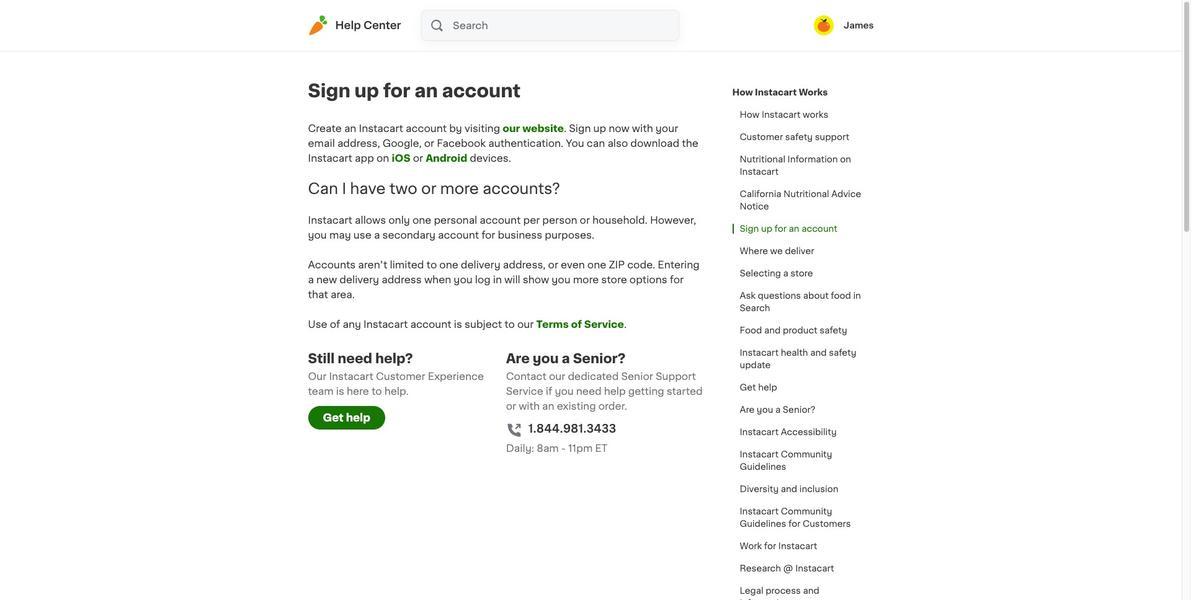 Task type: describe. For each thing, give the bounding box(es) containing it.
1.844.981.3433
[[529, 424, 616, 435]]

per
[[523, 215, 540, 225]]

when
[[424, 275, 451, 285]]

instacart health and safety update link
[[733, 342, 874, 377]]

ios
[[392, 153, 411, 163]]

experience
[[428, 372, 484, 382]]

have
[[350, 182, 386, 196]]

instacart inside instacart health and safety update
[[740, 349, 779, 357]]

. inside . sign up now with your email address, google, or facebook authentication. you can also download the instacart app on
[[564, 124, 567, 133]]

1 horizontal spatial sign up for an account
[[740, 225, 838, 233]]

are for are you a senior?
[[740, 406, 755, 415]]

legal process and information requests
[[740, 587, 831, 601]]

james
[[844, 21, 874, 30]]

search
[[740, 304, 770, 313]]

ask questions about food in search
[[740, 292, 861, 313]]

ios link
[[392, 153, 411, 163]]

in inside "ask questions about food in search"
[[854, 292, 861, 300]]

selecting a store
[[740, 269, 813, 278]]

only
[[389, 215, 410, 225]]

account up business
[[480, 215, 521, 225]]

create
[[308, 124, 342, 133]]

research
[[740, 565, 781, 573]]

up inside sign up for an account link
[[761, 225, 773, 233]]

our website link
[[503, 124, 564, 133]]

a up 'questions'
[[784, 269, 789, 278]]

get help button
[[308, 406, 385, 430]]

customers
[[803, 520, 851, 529]]

where we deliver link
[[733, 240, 822, 263]]

account down when
[[411, 320, 452, 329]]

1 horizontal spatial .
[[624, 320, 627, 329]]

how for how instacart works
[[740, 110, 760, 119]]

you right the if
[[555, 387, 574, 396]]

0 vertical spatial get help
[[740, 384, 777, 392]]

nutritional inside california nutritional advice notice
[[784, 190, 830, 199]]

how instacart works
[[740, 110, 829, 119]]

Search search field
[[452, 11, 679, 40]]

by
[[449, 124, 462, 133]]

to inside still need help? our instacart customer experience team is here to help.
[[372, 387, 382, 396]]

where
[[740, 247, 768, 256]]

update
[[740, 361, 771, 370]]

instacart health and safety update
[[740, 349, 857, 370]]

help center
[[335, 20, 401, 30]]

one inside instacart allows only one personal account per person or household. however, you may use a secondary account for business purposes.
[[413, 215, 432, 225]]

advice
[[832, 190, 862, 199]]

an right create
[[344, 124, 356, 133]]

you up contact at the left bottom of the page
[[533, 352, 559, 365]]

up inside . sign up now with your email address, google, or facebook authentication. you can also download the instacart app on
[[594, 124, 606, 133]]

account inside sign up for an account link
[[802, 225, 838, 233]]

visiting
[[465, 124, 500, 133]]

dedicated
[[568, 372, 619, 382]]

instacart accessibility
[[740, 428, 837, 437]]

i
[[342, 182, 346, 196]]

service inside are you a senior? contact our dedicated senior support service if you need help getting started or with an existing order.
[[506, 387, 544, 396]]

help
[[335, 20, 361, 30]]

log
[[475, 275, 491, 285]]

guidelines for instacart community guidelines for customers
[[740, 520, 787, 529]]

the
[[682, 138, 699, 148]]

2 horizontal spatial help
[[759, 384, 777, 392]]

help?
[[375, 352, 413, 365]]

instacart down how instacart works
[[762, 110, 801, 119]]

you inside instacart allows only one personal account per person or household. however, you may use a secondary account for business purposes.
[[308, 230, 327, 240]]

0 vertical spatial get
[[740, 384, 756, 392]]

food and product safety link
[[733, 320, 855, 342]]

community for instacart community guidelines for customers
[[781, 508, 833, 516]]

instacart accessibility link
[[733, 421, 844, 444]]

help.
[[385, 387, 409, 396]]

terms of service link
[[536, 320, 624, 329]]

allows
[[355, 215, 386, 225]]

authentication.
[[489, 138, 564, 148]]

instacart up legal process and information requests link
[[796, 565, 835, 573]]

or inside instacart allows only one personal account per person or household. however, you may use a secondary account for business purposes.
[[580, 215, 590, 225]]

1 horizontal spatial one
[[440, 260, 459, 270]]

any
[[343, 320, 361, 329]]

for inside instacart allows only one personal account per person or household. however, you may use a secondary account for business purposes.
[[482, 230, 496, 240]]

2 horizontal spatial one
[[588, 260, 607, 270]]

can
[[308, 182, 338, 196]]

how instacart works link
[[733, 81, 828, 104]]

james link
[[814, 16, 874, 35]]

for inside instacart community guidelines for customers
[[789, 520, 801, 529]]

or right two
[[421, 182, 437, 196]]

0 vertical spatial delivery
[[461, 260, 501, 270]]

or inside . sign up now with your email address, google, or facebook authentication. you can also download the instacart app on
[[424, 138, 435, 148]]

. sign up now with your email address, google, or facebook authentication. you can also download the instacart app on
[[308, 124, 699, 163]]

ask
[[740, 292, 756, 300]]

instacart inside . sign up now with your email address, google, or facebook authentication. you can also download the instacart app on
[[308, 153, 353, 163]]

here
[[347, 387, 369, 396]]

food and product safety
[[740, 326, 848, 335]]

questions
[[758, 292, 801, 300]]

android link
[[426, 153, 467, 163]]

to inside accounts aren't limited to one delivery address, or even one zip code. entering a new delivery address when you log in will show you more store options for that area.
[[427, 260, 437, 270]]

app
[[355, 153, 374, 163]]

and right food
[[765, 326, 781, 335]]

1 vertical spatial to
[[505, 320, 515, 329]]

2 of from the left
[[571, 320, 582, 329]]

or inside accounts aren't limited to one delivery address, or even one zip code. entering a new delivery address when you log in will show you more store options for that area.
[[548, 260, 559, 270]]

notice
[[740, 202, 769, 211]]

instacart down are you a senior?
[[740, 428, 779, 437]]

that
[[308, 290, 328, 300]]

business
[[498, 230, 543, 240]]

subject
[[465, 320, 502, 329]]

process
[[766, 587, 801, 596]]

help inside button
[[346, 413, 371, 423]]

address, inside accounts aren't limited to one delivery address, or even one zip code. entering a new delivery address when you log in will show you more store options for that area.
[[503, 260, 546, 270]]

instacart inside instacart community guidelines
[[740, 451, 779, 459]]

create an instacart account by visiting our website
[[308, 124, 564, 133]]

are you a senior?
[[740, 406, 816, 415]]

options
[[630, 275, 668, 285]]

customer safety support link
[[733, 126, 857, 148]]

senior? for are you a senior? contact our dedicated senior support service if you need help getting started or with an existing order.
[[573, 352, 626, 365]]

area.
[[331, 290, 355, 300]]

2 vertical spatial sign
[[740, 225, 759, 233]]

for up google,
[[383, 82, 411, 100]]

sign inside . sign up now with your email address, google, or facebook authentication. you can also download the instacart app on
[[569, 124, 591, 133]]

store inside accounts aren't limited to one delivery address, or even one zip code. entering a new delivery address when you log in will show you more store options for that area.
[[602, 275, 627, 285]]

1 horizontal spatial store
[[791, 269, 813, 278]]

diversity and inclusion link
[[733, 479, 846, 501]]

works
[[803, 110, 829, 119]]

ask questions about food in search link
[[733, 285, 874, 320]]

an inside are you a senior? contact our dedicated senior support service if you need help getting started or with an existing order.
[[542, 401, 555, 411]]

for inside accounts aren't limited to one delivery address, or even one zip code. entering a new delivery address when you log in will show you more store options for that area.
[[670, 275, 684, 285]]

use
[[354, 230, 372, 240]]

inclusion
[[800, 485, 839, 494]]

0 horizontal spatial up
[[355, 82, 379, 100]]

email
[[308, 138, 335, 148]]

-
[[562, 444, 566, 454]]

are you a senior? link
[[733, 399, 823, 421]]

product
[[783, 326, 818, 335]]

diversity
[[740, 485, 779, 494]]

our
[[308, 372, 327, 382]]

accounts aren't limited to one delivery address, or even one zip code. entering a new delivery address when you log in will show you more store options for that area.
[[308, 260, 700, 300]]



Task type: vqa. For each thing, say whether or not it's contained in the screenshot.
Advice
yes



Task type: locate. For each thing, give the bounding box(es) containing it.
are inside are you a senior? contact our dedicated senior support service if you need help getting started or with an existing order.
[[506, 352, 530, 365]]

0 horizontal spatial are
[[506, 352, 530, 365]]

purposes.
[[545, 230, 595, 240]]

account up google,
[[406, 124, 447, 133]]

0 vertical spatial sign
[[308, 82, 351, 100]]

0 horizontal spatial one
[[413, 215, 432, 225]]

california nutritional advice notice link
[[733, 183, 874, 218]]

1 vertical spatial with
[[519, 401, 540, 411]]

for right 'work'
[[764, 542, 777, 551]]

get down team
[[323, 413, 344, 423]]

customer up help.
[[376, 372, 426, 382]]

you down even
[[552, 275, 571, 285]]

instacart community guidelines for customers
[[740, 508, 851, 529]]

0 horizontal spatial address,
[[338, 138, 380, 148]]

0 horizontal spatial in
[[493, 275, 502, 285]]

a up dedicated
[[562, 352, 570, 365]]

is left subject
[[454, 320, 462, 329]]

how up how instacart works link
[[733, 88, 753, 97]]

address, up show
[[503, 260, 546, 270]]

sign up for an account up deliver
[[740, 225, 838, 233]]

instacart up california
[[740, 168, 779, 176]]

how instacart works link
[[733, 104, 836, 126]]

0 vertical spatial our
[[503, 124, 520, 133]]

1 vertical spatial how
[[740, 110, 760, 119]]

2 horizontal spatial up
[[761, 225, 773, 233]]

community up customers
[[781, 508, 833, 516]]

2 horizontal spatial sign
[[740, 225, 759, 233]]

0 horizontal spatial to
[[372, 387, 382, 396]]

a inside instacart allows only one personal account per person or household. however, you may use a secondary account for business purposes.
[[374, 230, 380, 240]]

0 horizontal spatial service
[[506, 387, 544, 396]]

instacart community guidelines
[[740, 451, 833, 472]]

guidelines up 'work'
[[740, 520, 787, 529]]

address, inside . sign up now with your email address, google, or facebook authentication. you can also download the instacart app on
[[338, 138, 380, 148]]

1 horizontal spatial get help
[[740, 384, 777, 392]]

0 horizontal spatial sign up for an account
[[308, 82, 521, 100]]

are for are you a senior? contact our dedicated senior support service if you need help getting started or with an existing order.
[[506, 352, 530, 365]]

1 vertical spatial get help
[[323, 413, 371, 423]]

0 vertical spatial nutritional
[[740, 155, 786, 164]]

a inside are you a senior? contact our dedicated senior support service if you need help getting started or with an existing order.
[[562, 352, 570, 365]]

0 vertical spatial community
[[781, 451, 833, 459]]

0 horizontal spatial need
[[338, 352, 372, 365]]

instacart inside still need help? our instacart customer experience team is here to help.
[[329, 372, 374, 382]]

delivery
[[461, 260, 501, 270], [340, 275, 379, 285]]

instacart right any
[[364, 320, 408, 329]]

1 vertical spatial sign
[[569, 124, 591, 133]]

sign up 'you'
[[569, 124, 591, 133]]

an
[[415, 82, 438, 100], [344, 124, 356, 133], [789, 225, 800, 233], [542, 401, 555, 411]]

for down entering
[[670, 275, 684, 285]]

1 vertical spatial guidelines
[[740, 520, 787, 529]]

are down get help link in the bottom right of the page
[[740, 406, 755, 415]]

0 vertical spatial .
[[564, 124, 567, 133]]

instacart up may
[[308, 215, 353, 225]]

help center link
[[308, 16, 401, 35]]

a left the new
[[308, 275, 314, 285]]

on down support
[[840, 155, 852, 164]]

1 vertical spatial address,
[[503, 260, 546, 270]]

get help inside button
[[323, 413, 371, 423]]

guidelines inside instacart community guidelines
[[740, 463, 787, 472]]

more up personal
[[440, 182, 479, 196]]

0 horizontal spatial sign
[[308, 82, 351, 100]]

work for instacart
[[740, 542, 818, 551]]

address, up app
[[338, 138, 380, 148]]

code.
[[628, 260, 656, 270]]

1 horizontal spatial address,
[[503, 260, 546, 270]]

instacart up the @
[[779, 542, 818, 551]]

community for instacart community guidelines
[[781, 451, 833, 459]]

1 community from the top
[[781, 451, 833, 459]]

sign up where
[[740, 225, 759, 233]]

community down accessibility
[[781, 451, 833, 459]]

delivery down the aren't
[[340, 275, 379, 285]]

1 horizontal spatial service
[[584, 320, 624, 329]]

in right log
[[493, 275, 502, 285]]

with inside . sign up now with your email address, google, or facebook authentication. you can also download the instacart app on
[[632, 124, 653, 133]]

to
[[427, 260, 437, 270], [505, 320, 515, 329], [372, 387, 382, 396]]

0 vertical spatial customer
[[740, 133, 783, 142]]

1 horizontal spatial need
[[576, 387, 602, 396]]

terms
[[536, 320, 569, 329]]

need up here
[[338, 352, 372, 365]]

0 horizontal spatial .
[[564, 124, 567, 133]]

0 horizontal spatial get
[[323, 413, 344, 423]]

0 horizontal spatial senior?
[[573, 352, 626, 365]]

how instacart works
[[733, 88, 828, 97]]

an up create an instacart account by visiting our website
[[415, 82, 438, 100]]

personal
[[434, 215, 477, 225]]

you inside "link"
[[757, 406, 774, 415]]

1 vertical spatial our
[[518, 320, 534, 329]]

instacart up diversity
[[740, 451, 779, 459]]

1 horizontal spatial is
[[454, 320, 462, 329]]

of right terms
[[571, 320, 582, 329]]

or down contact at the left bottom of the page
[[506, 401, 516, 411]]

instacart inside instacart allows only one personal account per person or household. however, you may use a secondary account for business purposes.
[[308, 215, 353, 225]]

two
[[390, 182, 418, 196]]

in inside accounts aren't limited to one delivery address, or even one zip code. entering a new delivery address when you log in will show you more store options for that area.
[[493, 275, 502, 285]]

requests
[[792, 600, 831, 601]]

center
[[364, 20, 401, 30]]

work for instacart link
[[733, 536, 825, 558]]

you down get help link in the bottom right of the page
[[757, 406, 774, 415]]

you
[[566, 138, 584, 148]]

need down dedicated
[[576, 387, 602, 396]]

2 vertical spatial up
[[761, 225, 773, 233]]

one left zip
[[588, 260, 607, 270]]

nutritional up california
[[740, 155, 786, 164]]

0 vertical spatial is
[[454, 320, 462, 329]]

one up when
[[440, 260, 459, 270]]

you left may
[[308, 230, 327, 240]]

food
[[831, 292, 851, 300]]

are up contact at the left bottom of the page
[[506, 352, 530, 365]]

android
[[426, 153, 467, 163]]

0 vertical spatial with
[[632, 124, 653, 133]]

secondary
[[383, 230, 436, 240]]

1 horizontal spatial help
[[604, 387, 626, 396]]

need inside are you a senior? contact our dedicated senior support service if you need help getting started or with an existing order.
[[576, 387, 602, 396]]

0 vertical spatial how
[[733, 88, 753, 97]]

senior? for are you a senior?
[[783, 406, 816, 415]]

and up requests
[[803, 587, 820, 596]]

instacart inside nutritional information on instacart
[[740, 168, 779, 176]]

et
[[595, 444, 608, 454]]

to right here
[[372, 387, 382, 396]]

information
[[788, 155, 838, 164]]

2 vertical spatial to
[[372, 387, 382, 396]]

nutritional information on instacart link
[[733, 148, 874, 183]]

0 vertical spatial sign up for an account
[[308, 82, 521, 100]]

senior? up accessibility
[[783, 406, 816, 415]]

0 horizontal spatial with
[[519, 401, 540, 411]]

1 horizontal spatial up
[[594, 124, 606, 133]]

contact
[[506, 372, 547, 382]]

still
[[308, 352, 335, 365]]

entering
[[658, 260, 700, 270]]

0 horizontal spatial get help
[[323, 413, 371, 423]]

senior? inside "link"
[[783, 406, 816, 415]]

1 horizontal spatial on
[[840, 155, 852, 164]]

an down the if
[[542, 401, 555, 411]]

1 vertical spatial need
[[576, 387, 602, 396]]

a right use in the left top of the page
[[374, 230, 380, 240]]

and inside 'link'
[[781, 485, 798, 494]]

even
[[561, 260, 585, 270]]

1 horizontal spatial to
[[427, 260, 437, 270]]

on
[[377, 153, 389, 163], [840, 155, 852, 164]]

you
[[308, 230, 327, 240], [454, 275, 473, 285], [552, 275, 571, 285], [533, 352, 559, 365], [555, 387, 574, 396], [757, 406, 774, 415]]

account up deliver
[[802, 225, 838, 233]]

1 vertical spatial safety
[[820, 326, 848, 335]]

order.
[[599, 401, 627, 411]]

now
[[609, 124, 630, 133]]

ios or android devices.
[[392, 153, 511, 163]]

0 horizontal spatial on
[[377, 153, 389, 163]]

11pm
[[568, 444, 593, 454]]

with
[[632, 124, 653, 133], [519, 401, 540, 411]]

are inside are you a senior? "link"
[[740, 406, 755, 415]]

show
[[523, 275, 549, 285]]

instacart down the 'email'
[[308, 153, 353, 163]]

0 vertical spatial in
[[493, 275, 502, 285]]

store
[[791, 269, 813, 278], [602, 275, 627, 285]]

safety up the information
[[786, 133, 813, 142]]

0 vertical spatial safety
[[786, 133, 813, 142]]

one
[[413, 215, 432, 225], [440, 260, 459, 270], [588, 260, 607, 270]]

customer
[[740, 133, 783, 142], [376, 372, 426, 382]]

to right subject
[[505, 320, 515, 329]]

1 guidelines from the top
[[740, 463, 787, 472]]

get inside button
[[323, 413, 344, 423]]

instacart up update
[[740, 349, 779, 357]]

and right health
[[811, 349, 827, 357]]

in right food on the right of the page
[[854, 292, 861, 300]]

0 horizontal spatial help
[[346, 413, 371, 423]]

for
[[383, 82, 411, 100], [775, 225, 787, 233], [482, 230, 496, 240], [670, 275, 684, 285], [789, 520, 801, 529], [764, 542, 777, 551]]

sign up create
[[308, 82, 351, 100]]

. up 'you'
[[564, 124, 567, 133]]

1 horizontal spatial senior?
[[783, 406, 816, 415]]

1 vertical spatial in
[[854, 292, 861, 300]]

sign up for an account
[[308, 82, 521, 100], [740, 225, 838, 233]]

for left business
[[482, 230, 496, 240]]

a inside "link"
[[776, 406, 781, 415]]

is left here
[[336, 387, 344, 396]]

one up secondary
[[413, 215, 432, 225]]

0 vertical spatial senior?
[[573, 352, 626, 365]]

0 vertical spatial to
[[427, 260, 437, 270]]

0 horizontal spatial is
[[336, 387, 344, 396]]

1 horizontal spatial with
[[632, 124, 653, 133]]

accounts?
[[483, 182, 560, 196]]

for up work for instacart link in the right of the page
[[789, 520, 801, 529]]

selecting
[[740, 269, 781, 278]]

sign
[[308, 82, 351, 100], [569, 124, 591, 133], [740, 225, 759, 233]]

use of any instacart account is subject to our terms of service .
[[308, 320, 627, 329]]

1 vertical spatial delivery
[[340, 275, 379, 285]]

1 vertical spatial up
[[594, 124, 606, 133]]

safety for product
[[820, 326, 848, 335]]

safety
[[786, 133, 813, 142], [820, 326, 848, 335], [829, 349, 857, 357]]

senior? inside are you a senior? contact our dedicated senior support service if you need help getting started or with an existing order.
[[573, 352, 626, 365]]

support
[[656, 372, 696, 382]]

instacart up how instacart works
[[755, 88, 797, 97]]

or left even
[[548, 260, 559, 270]]

nutritional inside nutritional information on instacart
[[740, 155, 786, 164]]

how for how instacart works
[[733, 88, 753, 97]]

legal
[[740, 587, 764, 596]]

1 vertical spatial senior?
[[783, 406, 816, 415]]

our up the if
[[549, 372, 566, 382]]

1 horizontal spatial get
[[740, 384, 756, 392]]

1 horizontal spatial customer
[[740, 133, 783, 142]]

a inside accounts aren't limited to one delivery address, or even one zip code. entering a new delivery address when you log in will show you more store options for that area.
[[308, 275, 314, 285]]

1 vertical spatial is
[[336, 387, 344, 396]]

an up deliver
[[789, 225, 800, 233]]

are you a senior? contact our dedicated senior support service if you need help getting started or with an existing order.
[[506, 352, 703, 411]]

1 horizontal spatial delivery
[[461, 260, 501, 270]]

nutritional information on instacart
[[740, 155, 852, 176]]

1 vertical spatial more
[[573, 275, 599, 285]]

or right 'ios' link
[[413, 153, 423, 163]]

1 horizontal spatial more
[[573, 275, 599, 285]]

1 vertical spatial are
[[740, 406, 755, 415]]

0 vertical spatial guidelines
[[740, 463, 787, 472]]

and
[[765, 326, 781, 335], [811, 349, 827, 357], [781, 485, 798, 494], [803, 587, 820, 596]]

on inside . sign up now with your email address, google, or facebook authentication. you can also download the instacart app on
[[377, 153, 389, 163]]

team
[[308, 387, 334, 396]]

zip
[[609, 260, 625, 270]]

with inside are you a senior? contact our dedicated senior support service if you need help getting started or with an existing order.
[[519, 401, 540, 411]]

0 vertical spatial more
[[440, 182, 479, 196]]

help up order.
[[604, 387, 626, 396]]

1 horizontal spatial in
[[854, 292, 861, 300]]

more down even
[[573, 275, 599, 285]]

community inside instacart community guidelines for customers
[[781, 508, 833, 516]]

is
[[454, 320, 462, 329], [336, 387, 344, 396]]

8am
[[537, 444, 559, 454]]

instacart inside instacart community guidelines for customers
[[740, 508, 779, 516]]

delivery up log
[[461, 260, 501, 270]]

2 vertical spatial safety
[[829, 349, 857, 357]]

1 vertical spatial .
[[624, 320, 627, 329]]

2 vertical spatial our
[[549, 372, 566, 382]]

how
[[733, 88, 753, 97], [740, 110, 760, 119]]

still need help? our instacart customer experience team is here to help.
[[308, 352, 484, 396]]

. up senior
[[624, 320, 627, 329]]

1.844.981.3433 link
[[529, 422, 616, 438]]

safety for and
[[829, 349, 857, 357]]

need inside still need help? our instacart customer experience team is here to help.
[[338, 352, 372, 365]]

and down instacart community guidelines
[[781, 485, 798, 494]]

1 horizontal spatial of
[[571, 320, 582, 329]]

safety right product in the right bottom of the page
[[820, 326, 848, 335]]

or inside are you a senior? contact our dedicated senior support service if you need help getting started or with an existing order.
[[506, 401, 516, 411]]

help up are you a senior?
[[759, 384, 777, 392]]

store down zip
[[602, 275, 627, 285]]

and inside instacart health and safety update
[[811, 349, 827, 357]]

1 vertical spatial community
[[781, 508, 833, 516]]

our left terms
[[518, 320, 534, 329]]

you left log
[[454, 275, 473, 285]]

1 horizontal spatial sign
[[569, 124, 591, 133]]

1 vertical spatial customer
[[376, 372, 426, 382]]

our up authentication.
[[503, 124, 520, 133]]

safety inside instacart health and safety update
[[829, 349, 857, 357]]

service right terms
[[584, 320, 624, 329]]

customer inside still need help? our instacart customer experience team is here to help.
[[376, 372, 426, 382]]

account down personal
[[438, 230, 479, 240]]

0 horizontal spatial customer
[[376, 372, 426, 382]]

how inside how instacart works link
[[740, 110, 760, 119]]

0 horizontal spatial of
[[330, 320, 340, 329]]

1 vertical spatial sign up for an account
[[740, 225, 838, 233]]

how down how instacart works
[[740, 110, 760, 119]]

help down here
[[346, 413, 371, 423]]

support
[[815, 133, 850, 142]]

instacart up here
[[329, 372, 374, 382]]

guidelines for instacart community guidelines
[[740, 463, 787, 472]]

on left the ios
[[377, 153, 389, 163]]

account up visiting
[[442, 82, 521, 100]]

@
[[784, 565, 794, 573]]

daily: 8am - 11pm et
[[506, 444, 608, 454]]

will
[[505, 275, 521, 285]]

0 vertical spatial service
[[584, 320, 624, 329]]

1 vertical spatial get
[[323, 413, 344, 423]]

research @ instacart
[[740, 565, 835, 573]]

user avatar image
[[814, 16, 834, 35]]

2 guidelines from the top
[[740, 520, 787, 529]]

safety right health
[[829, 349, 857, 357]]

.
[[564, 124, 567, 133], [624, 320, 627, 329]]

on inside nutritional information on instacart
[[840, 155, 852, 164]]

our inside are you a senior? contact our dedicated senior support service if you need help getting started or with an existing order.
[[549, 372, 566, 382]]

selecting a store link
[[733, 263, 821, 285]]

with up download
[[632, 124, 653, 133]]

2 community from the top
[[781, 508, 833, 516]]

for up where we deliver link
[[775, 225, 787, 233]]

instacart down diversity
[[740, 508, 779, 516]]

help
[[759, 384, 777, 392], [604, 387, 626, 396], [346, 413, 371, 423]]

2 horizontal spatial to
[[505, 320, 515, 329]]

guidelines up diversity
[[740, 463, 787, 472]]

1 horizontal spatial are
[[740, 406, 755, 415]]

0 horizontal spatial delivery
[[340, 275, 379, 285]]

1 vertical spatial service
[[506, 387, 544, 396]]

more inside accounts aren't limited to one delivery address, or even one zip code. entering a new delivery address when you log in will show you more store options for that area.
[[573, 275, 599, 285]]

we
[[771, 247, 783, 256]]

a up instacart accessibility link
[[776, 406, 781, 415]]

and inside legal process and information requests
[[803, 587, 820, 596]]

get down update
[[740, 384, 756, 392]]

california
[[740, 190, 782, 199]]

0 vertical spatial address,
[[338, 138, 380, 148]]

1 of from the left
[[330, 320, 340, 329]]

0 vertical spatial are
[[506, 352, 530, 365]]

new
[[317, 275, 337, 285]]

how inside how instacart works link
[[733, 88, 753, 97]]

0 vertical spatial up
[[355, 82, 379, 100]]

community inside instacart community guidelines
[[781, 451, 833, 459]]

guidelines inside instacart community guidelines for customers
[[740, 520, 787, 529]]

to up when
[[427, 260, 437, 270]]

help inside are you a senior? contact our dedicated senior support service if you need help getting started or with an existing order.
[[604, 387, 626, 396]]

sign up for an account up create an instacart account by visiting our website
[[308, 82, 521, 100]]

instacart up google,
[[359, 124, 403, 133]]

an inside sign up for an account link
[[789, 225, 800, 233]]

0 horizontal spatial more
[[440, 182, 479, 196]]

instacart image
[[308, 16, 328, 35]]

get help down here
[[323, 413, 371, 423]]

or up purposes.
[[580, 215, 590, 225]]

is inside still need help? our instacart customer experience team is here to help.
[[336, 387, 344, 396]]



